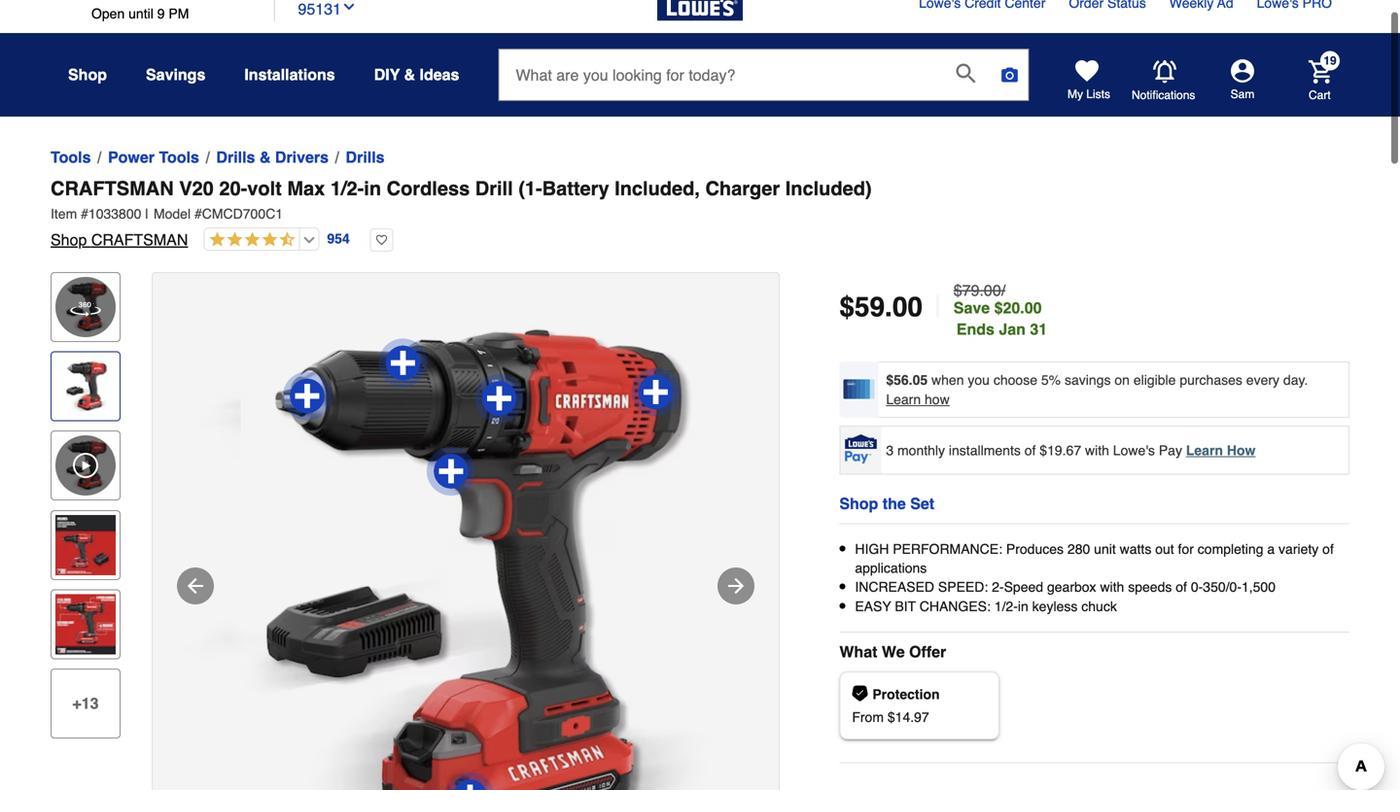 Task type: describe. For each thing, give the bounding box(es) containing it.
installations button
[[244, 57, 335, 92]]

choose
[[994, 372, 1037, 388]]

how
[[925, 392, 950, 407]]

shop craftsman
[[51, 231, 188, 249]]

item
[[51, 206, 77, 222]]

when
[[931, 372, 964, 388]]

$14.97
[[888, 710, 929, 725]]

camera image
[[1000, 65, 1019, 85]]

lowe's home improvement lists image
[[1075, 59, 1099, 83]]

diy & ideas
[[374, 66, 459, 84]]

charger
[[705, 177, 780, 200]]

save $20.00 ends jan 31
[[954, 299, 1047, 338]]

savings button
[[146, 57, 205, 92]]

day.
[[1283, 372, 1308, 388]]

lowe's home improvement notification center image
[[1153, 60, 1176, 83]]

+13 button
[[51, 669, 121, 739]]

pay
[[1159, 443, 1182, 458]]

installments
[[949, 443, 1021, 458]]

monthly
[[897, 443, 945, 458]]

2-
[[992, 580, 1004, 595]]

we
[[882, 643, 905, 661]]

1,500
[[1242, 580, 1276, 595]]

learn how link
[[1186, 443, 1256, 458]]

$ 59 . 00
[[839, 292, 923, 323]]

gearbox
[[1047, 580, 1096, 595]]

$79.00
[[954, 281, 1001, 299]]

1/2- inside craftsman v20 20-volt max 1/2-in cordless drill (1-battery included, charger included) item # 1033800 | model # cmcd700c1
[[330, 177, 364, 200]]

drills & drivers
[[216, 148, 329, 166]]

$19.67
[[1040, 443, 1081, 458]]

+13
[[72, 695, 99, 713]]

5%
[[1041, 372, 1061, 388]]

1 vertical spatial |
[[934, 290, 942, 324]]

diy
[[374, 66, 400, 84]]

in inside high performance: produces 280 unit watts out for completing a variety of applications increased speed: 2-speed gearbox with speeds of 0-350/0-1,500 easy bit changes: 1/2-in keyless chuck
[[1018, 599, 1028, 614]]

completing
[[1198, 542, 1263, 557]]

1 horizontal spatial of
[[1176, 580, 1187, 595]]

9
[[157, 6, 165, 21]]

sam
[[1231, 88, 1255, 101]]

included)
[[785, 177, 872, 200]]

shop for shop the set
[[839, 495, 878, 513]]

model
[[154, 206, 191, 222]]

shop button
[[68, 57, 107, 92]]

lowes pay logo image
[[841, 435, 880, 464]]

produces
[[1006, 542, 1064, 557]]

| inside craftsman v20 20-volt max 1/2-in cordless drill (1-battery included, charger included) item # 1033800 | model # cmcd700c1
[[145, 206, 149, 222]]

lowe's
[[1113, 443, 1155, 458]]

chevron down image
[[341, 0, 357, 15]]

350/0-
[[1203, 580, 1242, 595]]

(1-
[[518, 177, 542, 200]]

the
[[883, 495, 906, 513]]

craftsman  #cmcd700c1 - thumbnail image
[[55, 356, 116, 417]]

learn how button
[[886, 390, 950, 409]]

set
[[910, 495, 934, 513]]

1 tools from the left
[[51, 148, 91, 166]]

lowe's home improvement cart image
[[1309, 60, 1332, 83]]

arrow left image
[[184, 575, 207, 598]]

cordless
[[387, 177, 470, 200]]

bit
[[895, 599, 916, 614]]

battery
[[542, 177, 609, 200]]

20-
[[219, 177, 247, 200]]

high
[[855, 542, 889, 557]]

heart outline image
[[370, 228, 393, 252]]

pm
[[169, 6, 189, 21]]

$79.00 /
[[954, 281, 1005, 299]]

for
[[1178, 542, 1194, 557]]

shop for shop
[[68, 66, 107, 84]]

my
[[1068, 88, 1083, 101]]

drivers
[[275, 148, 329, 166]]

every
[[1246, 372, 1280, 388]]

3 monthly installments of $19.67 with lowe's pay learn how
[[886, 443, 1256, 458]]

shop the set
[[839, 495, 934, 513]]

applications
[[855, 561, 927, 576]]

my lists
[[1068, 88, 1110, 101]]

high performance: produces 280 unit watts out for completing a variety of applications increased speed: 2-speed gearbox with speeds of 0-350/0-1,500 easy bit changes: 1/2-in keyless chuck
[[855, 542, 1334, 614]]

$56.05 when you choose 5% savings on eligible purchases every day. learn how
[[886, 372, 1308, 407]]

craftsman  #cmcd700c1 - thumbnail2 image
[[55, 515, 116, 575]]

easy
[[855, 599, 891, 614]]

craftsman  #cmcd700c1 - thumbnail3 image
[[55, 594, 116, 655]]

2 tools from the left
[[159, 148, 199, 166]]



Task type: locate. For each thing, give the bounding box(es) containing it.
chuck
[[1081, 599, 1117, 614]]

craftsman  #cmcd700c1 image
[[153, 273, 779, 790]]

0 horizontal spatial in
[[364, 177, 381, 200]]

drills for drills & drivers
[[216, 148, 255, 166]]

1 horizontal spatial in
[[1018, 599, 1028, 614]]

1/2- down 2-
[[994, 599, 1018, 614]]

2 vertical spatial shop
[[839, 495, 878, 513]]

learn down $56.05
[[886, 392, 921, 407]]

0 vertical spatial learn
[[886, 392, 921, 407]]

| right 00
[[934, 290, 942, 324]]

my lists link
[[1068, 59, 1110, 102]]

#
[[81, 206, 88, 222], [194, 206, 202, 222]]

0 vertical spatial craftsman
[[51, 177, 174, 200]]

lowe's home improvement logo image
[[657, 0, 743, 44]]

1 vertical spatial with
[[1100, 580, 1124, 595]]

00
[[892, 292, 923, 323]]

| left model
[[145, 206, 149, 222]]

of left $19.67
[[1024, 443, 1036, 458]]

craftsman down 1033800
[[91, 231, 188, 249]]

search image
[[956, 63, 976, 83]]

drills for drills
[[346, 148, 385, 166]]

# right item
[[81, 206, 88, 222]]

offer
[[909, 643, 946, 661]]

ends
[[956, 320, 995, 338]]

included,
[[615, 177, 700, 200]]

v20
[[179, 177, 214, 200]]

shop left the
[[839, 495, 878, 513]]

& for diy
[[404, 66, 415, 84]]

2 drills from the left
[[346, 148, 385, 166]]

1 vertical spatial learn
[[1186, 443, 1223, 458]]

0 vertical spatial 1/2-
[[330, 177, 364, 200]]

shop down item
[[51, 231, 87, 249]]

1/2- inside high performance: produces 280 unit watts out for completing a variety of applications increased speed: 2-speed gearbox with speeds of 0-350/0-1,500 easy bit changes: 1/2-in keyless chuck
[[994, 599, 1018, 614]]

1/2-
[[330, 177, 364, 200], [994, 599, 1018, 614]]

variety
[[1279, 542, 1319, 557]]

of right the variety
[[1322, 542, 1334, 557]]

installations
[[244, 66, 335, 84]]

in inside craftsman v20 20-volt max 1/2-in cordless drill (1-battery included, charger included) item # 1033800 | model # cmcd700c1
[[364, 177, 381, 200]]

in down drills link
[[364, 177, 381, 200]]

1 vertical spatial &
[[259, 148, 271, 166]]

craftsman up 1033800
[[51, 177, 174, 200]]

1 horizontal spatial learn
[[1186, 443, 1223, 458]]

shop the set link
[[839, 492, 934, 516]]

drills & drivers link
[[216, 146, 329, 169]]

performance:
[[893, 542, 1002, 557]]

1 horizontal spatial 1/2-
[[994, 599, 1018, 614]]

1 horizontal spatial tools
[[159, 148, 199, 166]]

0 horizontal spatial 1/2-
[[330, 177, 364, 200]]

until
[[128, 6, 153, 21]]

power tools link
[[108, 146, 199, 169]]

item number 1 0 3 3 8 0 0 and model number c m c d 7 0 0 c 1 element
[[51, 204, 1349, 224]]

0 horizontal spatial learn
[[886, 392, 921, 407]]

out
[[1155, 542, 1174, 557]]

drills up '20-'
[[216, 148, 255, 166]]

1033800
[[88, 206, 141, 222]]

power
[[108, 148, 155, 166]]

arrow right image
[[724, 575, 748, 598]]

protection from $14.97
[[852, 687, 940, 725]]

eligible
[[1133, 372, 1176, 388]]

you
[[968, 372, 990, 388]]

speeds
[[1128, 580, 1172, 595]]

drill
[[475, 177, 513, 200]]

power tools
[[108, 148, 199, 166]]

tools up v20
[[159, 148, 199, 166]]

of left 0-
[[1176, 580, 1187, 595]]

from
[[852, 710, 884, 725]]

1 horizontal spatial drills
[[346, 148, 385, 166]]

0 vertical spatial |
[[145, 206, 149, 222]]

& for drills
[[259, 148, 271, 166]]

95131
[[298, 0, 341, 18]]

1 vertical spatial craftsman
[[91, 231, 188, 249]]

954
[[327, 231, 350, 247]]

with up 'chuck'
[[1100, 580, 1124, 595]]

/
[[1001, 281, 1005, 299]]

None search field
[[498, 49, 1029, 117]]

with inside high performance: produces 280 unit watts out for completing a variety of applications increased speed: 2-speed gearbox with speeds of 0-350/0-1,500 easy bit changes: 1/2-in keyless chuck
[[1100, 580, 1124, 595]]

speed:
[[938, 580, 988, 595]]

notifications
[[1132, 88, 1195, 102]]

3
[[886, 443, 894, 458]]

2 horizontal spatial of
[[1322, 542, 1334, 557]]

1 # from the left
[[81, 206, 88, 222]]

0 horizontal spatial &
[[259, 148, 271, 166]]

& right diy
[[404, 66, 415, 84]]

cmcd700c1
[[202, 206, 283, 222]]

craftsman inside craftsman v20 20-volt max 1/2-in cordless drill (1-battery included, charger included) item # 1033800 | model # cmcd700c1
[[51, 177, 174, 200]]

what
[[839, 643, 877, 661]]

0 horizontal spatial drills
[[216, 148, 255, 166]]

with right $19.67
[[1085, 443, 1109, 458]]

jan
[[999, 320, 1026, 338]]

learn
[[886, 392, 921, 407], [1186, 443, 1223, 458]]

learn right pay
[[1186, 443, 1223, 458]]

1 vertical spatial 1/2-
[[994, 599, 1018, 614]]

2 vertical spatial of
[[1176, 580, 1187, 595]]

in
[[364, 177, 381, 200], [1018, 599, 1028, 614]]

# down v20
[[194, 206, 202, 222]]

4.5 stars image
[[205, 231, 295, 249]]

speed
[[1004, 580, 1043, 595]]

0 horizontal spatial |
[[145, 206, 149, 222]]

with
[[1085, 443, 1109, 458], [1100, 580, 1124, 595]]

save
[[954, 299, 990, 317]]

learn inside the $56.05 when you choose 5% savings on eligible purchases every day. learn how
[[886, 392, 921, 407]]

cart
[[1309, 88, 1331, 102]]

95131 button
[[298, 0, 357, 21]]

& up volt
[[259, 148, 271, 166]]

tools up item
[[51, 148, 91, 166]]

drills link
[[346, 146, 385, 169]]

purchases
[[1180, 372, 1242, 388]]

31
[[1030, 320, 1047, 338]]

keyless
[[1032, 599, 1078, 614]]

of
[[1024, 443, 1036, 458], [1322, 542, 1334, 557], [1176, 580, 1187, 595]]

ideas
[[420, 66, 459, 84]]

watts
[[1120, 542, 1151, 557]]

1 vertical spatial of
[[1322, 542, 1334, 557]]

1 drills from the left
[[216, 148, 255, 166]]

how
[[1227, 443, 1256, 458]]

lists
[[1086, 88, 1110, 101]]

.
[[885, 292, 892, 323]]

shop for shop craftsman
[[51, 231, 87, 249]]

what we offer
[[839, 643, 946, 661]]

protection plan filled image
[[852, 686, 868, 701]]

in down speed
[[1018, 599, 1028, 614]]

0 vertical spatial of
[[1024, 443, 1036, 458]]

0 vertical spatial &
[[404, 66, 415, 84]]

$20.00
[[994, 299, 1042, 317]]

0 horizontal spatial tools
[[51, 148, 91, 166]]

savings
[[146, 66, 205, 84]]

0 vertical spatial shop
[[68, 66, 107, 84]]

tools link
[[51, 146, 91, 169]]

$56.05
[[886, 372, 928, 388]]

1 horizontal spatial &
[[404, 66, 415, 84]]

0 horizontal spatial #
[[81, 206, 88, 222]]

open
[[91, 6, 125, 21]]

craftsman
[[51, 177, 174, 200], [91, 231, 188, 249]]

0 vertical spatial in
[[364, 177, 381, 200]]

sam button
[[1196, 59, 1289, 102]]

0 horizontal spatial of
[[1024, 443, 1036, 458]]

shop down the open
[[68, 66, 107, 84]]

1 vertical spatial in
[[1018, 599, 1028, 614]]

diy & ideas button
[[374, 57, 459, 92]]

0-
[[1191, 580, 1203, 595]]

volt
[[247, 177, 282, 200]]

& inside 'button'
[[404, 66, 415, 84]]

Search Query text field
[[499, 50, 941, 100]]

on
[[1115, 372, 1130, 388]]

1 horizontal spatial |
[[934, 290, 942, 324]]

59
[[855, 292, 885, 323]]

1 vertical spatial shop
[[51, 231, 87, 249]]

open until 9 pm
[[91, 6, 189, 21]]

1 horizontal spatial #
[[194, 206, 202, 222]]

a
[[1267, 542, 1275, 557]]

increased
[[855, 580, 934, 595]]

280
[[1067, 542, 1090, 557]]

max
[[287, 177, 325, 200]]

2 # from the left
[[194, 206, 202, 222]]

1/2- down drills link
[[330, 177, 364, 200]]

changes:
[[919, 599, 991, 614]]

0 vertical spatial with
[[1085, 443, 1109, 458]]

drills right drivers on the top left
[[346, 148, 385, 166]]

savings
[[1065, 372, 1111, 388]]

protection
[[872, 687, 940, 702]]



Task type: vqa. For each thing, say whether or not it's contained in the screenshot.
arrow right icon
yes



